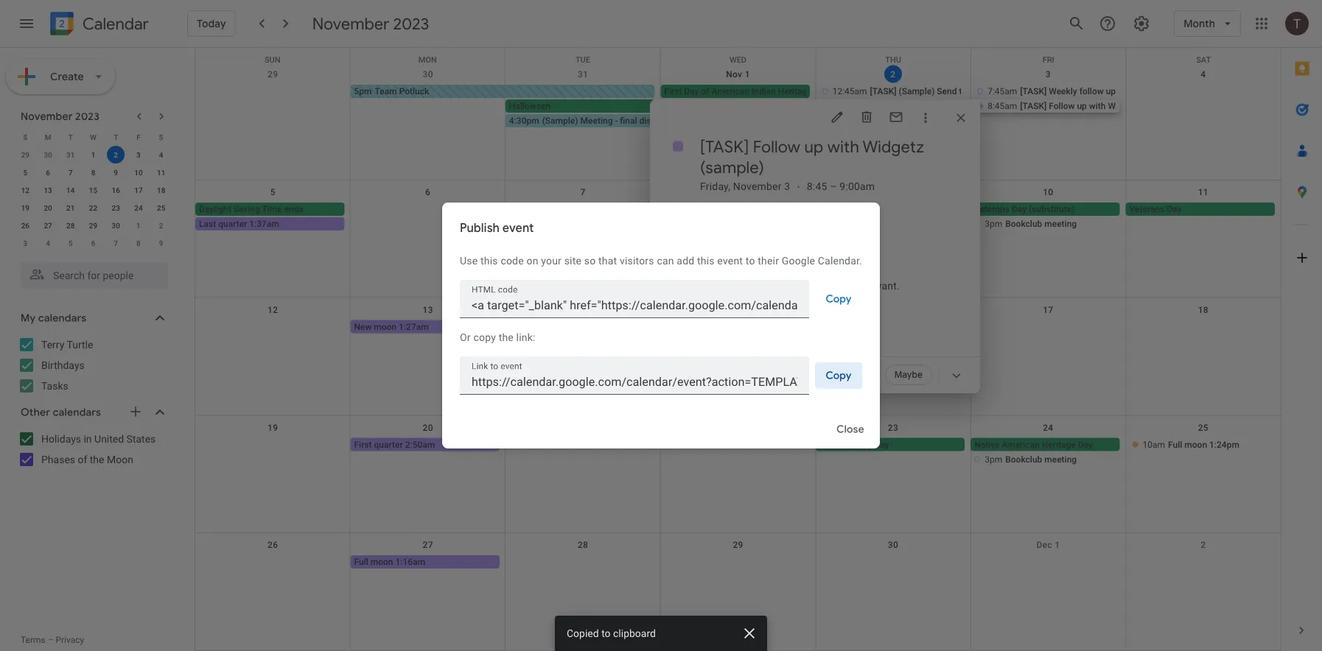Task type: vqa. For each thing, say whether or not it's contained in the screenshot.


Task type: describe. For each thing, give the bounding box(es) containing it.
new moon 1:27am button
[[350, 320, 500, 334]]

day for thanksgiving day
[[874, 439, 889, 450]]

december 8 element
[[130, 234, 147, 252]]

28 for 1
[[66, 221, 75, 230]]

email event details image
[[889, 110, 903, 125]]

⋅
[[796, 180, 801, 192]]

16 element
[[107, 181, 125, 199]]

10 for sun
[[1043, 187, 1053, 197]]

[task] follow up with widgetz (sample) heading
[[700, 136, 924, 178]]

1 horizontal spatial 25
[[1198, 423, 1208, 433]]

other
[[21, 406, 50, 419]]

maybe
[[894, 370, 923, 381]]

native american heritage day button
[[971, 438, 1120, 451]]

30 element
[[107, 217, 125, 234]]

grid containing 2
[[195, 48, 1281, 651]]

november inside [task] follow up with widgetz (sample) friday, november 3 ⋅ 8:45 – 9:00am
[[733, 180, 782, 192]]

nov 1
[[726, 69, 750, 80]]

23 inside "element"
[[112, 203, 120, 212]]

potluck
[[399, 86, 429, 97]]

my calendars
[[21, 312, 86, 325]]

row containing 3
[[14, 234, 172, 252]]

nov
[[726, 69, 742, 80]]

american inside 'row'
[[712, 86, 749, 97]]

states
[[126, 433, 156, 445]]

3pm for native
[[985, 454, 1002, 465]]

7:45am
[[988, 86, 1017, 97]]

1 horizontal spatial follow
[[1049, 101, 1075, 111]]

licenses
[[810, 280, 848, 292]]

holidays in united states
[[41, 433, 156, 445]]

11 for sun
[[1198, 187, 1208, 197]]

m
[[45, 133, 51, 141]]

27 element
[[39, 217, 57, 234]]

copy for second copy button from the top of the publish event dialog
[[826, 369, 852, 382]]

2 horizontal spatial 15
[[733, 305, 743, 315]]

use
[[460, 255, 478, 267]]

november 2023 grid
[[14, 128, 172, 252]]

first quarter 2:50am button
[[350, 438, 500, 451]]

1 vertical spatial 17
[[1043, 305, 1053, 315]]

day for veterans day (substitute)
[[1012, 204, 1027, 214]]

new moon 1:27am
[[354, 322, 429, 332]]

final
[[620, 116, 637, 126]]

12:45am [task] (sample) send the proposal document
[[832, 86, 1051, 97]]

2 cell
[[105, 146, 127, 164]]

0 horizontal spatial event
[[502, 221, 534, 236]]

10 element
[[130, 164, 147, 181]]

pricing
[[814, 101, 841, 111]]

(sample) for up
[[1118, 86, 1153, 97]]

12 element
[[16, 181, 34, 199]]

18 inside november 2023 grid
[[157, 186, 165, 195]]

birthdays
[[41, 359, 85, 371]]

of inside other calendars list
[[78, 454, 87, 466]]

to inside publish event dialog
[[746, 255, 755, 267]]

discussion
[[639, 116, 682, 126]]

1 vertical spatial american
[[1002, 439, 1040, 450]]

0 vertical spatial up
[[1106, 86, 1116, 97]]

first day of american indian heritage month
[[664, 86, 840, 97]]

fri
[[1042, 55, 1054, 64]]

other calendars list
[[3, 427, 183, 472]]

1 this from the left
[[480, 255, 498, 267]]

terms
[[21, 635, 45, 646]]

row containing 29
[[14, 146, 172, 164]]

1 vertical spatial –
[[48, 635, 53, 646]]

(sample) for [task] (sample) send the proposal document
[[899, 86, 935, 97]]

send for pricing
[[777, 101, 797, 111]]

publish
[[460, 221, 500, 236]]

meeting for (substitute)
[[1044, 219, 1077, 229]]

1 vertical spatial moon
[[1184, 439, 1207, 450]]

1 horizontal spatial 20
[[423, 423, 433, 433]]

google
[[782, 255, 815, 267]]

cell containing 7:45am
[[971, 85, 1178, 129]]

calendar heading
[[80, 14, 149, 34]]

bookclub for american
[[1005, 454, 1042, 465]]

1:45pm
[[677, 101, 707, 111]]

4:30pm
[[509, 116, 539, 126]]

veterans day button
[[1126, 203, 1275, 216]]

full moon 1:16am button
[[350, 556, 500, 569]]

16
[[112, 186, 120, 195]]

in
[[84, 433, 92, 445]]

the inside publish event dialog
[[499, 331, 514, 343]]

25 inside november 2023 grid
[[157, 203, 165, 212]]

send for proposal
[[937, 86, 957, 97]]

3 down "f"
[[136, 150, 141, 159]]

the down organizer
[[741, 280, 756, 292]]

1 horizontal spatial event
[[717, 255, 743, 267]]

the left pricing
[[799, 101, 812, 111]]

10 for november 2023
[[134, 168, 143, 177]]

1:37am
[[249, 219, 279, 229]]

your
[[541, 255, 562, 267]]

1 vertical spatial to
[[601, 627, 611, 640]]

the left proposal
[[959, 86, 972, 97]]

1 horizontal spatial 24
[[1043, 423, 1053, 433]]

confirm
[[700, 280, 738, 292]]

number
[[758, 280, 794, 292]]

1 vertical spatial up
[[1077, 101, 1087, 111]]

-
[[615, 116, 618, 126]]

2 vertical spatial 4
[[46, 239, 50, 248]]

ends
[[284, 204, 303, 214]]

1 horizontal spatial 14
[[578, 305, 588, 315]]

use this code on your site so that visitors can add this event to their google calendar.
[[460, 255, 862, 267]]

f
[[136, 133, 140, 141]]

document
[[1011, 86, 1051, 97]]

[task] for [task] (sample) send the proposal document
[[870, 86, 896, 97]]

terry turtle, attending, organizer tree item
[[679, 243, 980, 274]]

1 horizontal spatial 13
[[423, 305, 433, 315]]

28 element
[[62, 217, 79, 234]]

7 inside 'row'
[[114, 239, 118, 248]]

15 for 15 element
[[89, 186, 97, 195]]

1 vertical spatial 2023
[[75, 110, 100, 123]]

0 vertical spatial 2023
[[393, 13, 429, 34]]

1 horizontal spatial full
[[1168, 439, 1182, 450]]

wed
[[730, 55, 747, 64]]

1 horizontal spatial 19
[[268, 423, 278, 433]]

1 horizontal spatial 18
[[1198, 305, 1208, 315]]

sat
[[1196, 55, 1211, 64]]

quarter inside button
[[374, 439, 403, 450]]

going?
[[662, 369, 694, 381]]

code
[[501, 255, 524, 267]]

4 for 1
[[159, 150, 163, 159]]

no
[[855, 370, 867, 381]]

last
[[199, 219, 216, 229]]

terry for terry turtle
[[41, 339, 64, 351]]

15 minutes before, as email
[[700, 303, 831, 315]]

6 for november 2023
[[46, 168, 50, 177]]

october 30 element
[[39, 146, 57, 164]]

copied
[[567, 627, 599, 640]]

7 for sun
[[580, 187, 586, 197]]

1 vertical spatial of
[[797, 280, 807, 292]]

thanksgiving
[[819, 439, 872, 450]]

thu
[[885, 55, 901, 64]]

1 horizontal spatial 6
[[91, 239, 95, 248]]

thanksgiving day
[[819, 439, 889, 450]]

dec 1
[[1036, 540, 1060, 551]]

21 element
[[62, 199, 79, 217]]

3 inside december 3 element
[[23, 239, 27, 248]]

1 s from the left
[[23, 133, 28, 141]]

december 6 element
[[84, 234, 102, 252]]

8 inside 'row'
[[136, 239, 141, 248]]

my calendars list
[[3, 333, 183, 398]]

yes
[[813, 370, 827, 381]]

my calendars button
[[3, 307, 183, 330]]

follow inside [task] follow up with widgetz (sample) friday, november 3 ⋅ 8:45 – 9:00am
[[753, 136, 800, 157]]

14 inside 14 element
[[66, 186, 75, 195]]

calendar element
[[47, 9, 149, 41]]

8:45am
[[988, 101, 1017, 111]]

want.
[[874, 280, 900, 292]]

1 vertical spatial 23
[[888, 423, 898, 433]]

1:27am
[[399, 322, 429, 332]]

my
[[21, 312, 36, 325]]

holidays
[[41, 433, 81, 445]]

tasks
[[41, 380, 68, 392]]

10am
[[1143, 439, 1165, 450]]

2 copy button from the top
[[815, 358, 862, 394]]

row containing 2
[[195, 63, 1281, 180]]

heritage inside 'row'
[[778, 86, 812, 97]]

11 element
[[152, 164, 170, 181]]

23 element
[[107, 199, 125, 217]]

quote
[[843, 101, 866, 111]]

31 for nov 1
[[578, 69, 588, 80]]

2 t from the left
[[114, 133, 118, 141]]

the inside list
[[90, 454, 104, 466]]

calendars for my calendars
[[38, 312, 86, 325]]

12 inside november 2023 grid
[[21, 186, 29, 195]]

25 element
[[152, 199, 170, 217]]

native american heritage day
[[974, 439, 1093, 450]]

copy
[[473, 331, 496, 343]]

saving
[[233, 204, 260, 214]]

dec
[[1036, 540, 1052, 551]]

1 horizontal spatial november 2023
[[312, 13, 429, 34]]

11 for november 2023
[[157, 168, 165, 177]]

turtle for terry turtle organizer
[[756, 247, 783, 259]]

december 7 element
[[107, 234, 125, 252]]

5 inside 'row'
[[68, 239, 73, 248]]

privacy link
[[56, 635, 84, 646]]

none text field inside publish event dialog
[[472, 295, 797, 316]]

last quarter 1:37am button
[[195, 217, 344, 231]]

add
[[677, 255, 694, 267]]

moon for 15
[[374, 322, 397, 332]]

day for veterans day
[[1167, 204, 1182, 214]]

publish event dialog
[[442, 203, 880, 449]]

december 1 element
[[130, 217, 147, 234]]

meeting
[[580, 116, 613, 126]]

december 9 element
[[152, 234, 170, 252]]

minutes
[[715, 303, 753, 315]]

7:45am [task] weekly follow up (sample)
[[988, 86, 1153, 97]]

(substitute)
[[1029, 204, 1075, 214]]

8:45am [task] follow up with widgetz (sample)
[[988, 101, 1178, 111]]

3pm bookclub meeting for day
[[985, 219, 1077, 229]]



Task type: locate. For each thing, give the bounding box(es) containing it.
8 for sun
[[735, 187, 741, 197]]

2 vertical spatial (sample)
[[542, 116, 578, 126]]

widgetz
[[1108, 101, 1140, 111], [863, 136, 924, 157]]

moon left 1:16am
[[370, 557, 393, 568]]

calendars inside dropdown button
[[53, 406, 101, 419]]

2 horizontal spatial 4
[[1201, 69, 1206, 80]]

1 bookclub from the top
[[1005, 219, 1042, 229]]

this right use
[[480, 255, 498, 267]]

the down "holidays in united states"
[[90, 454, 104, 466]]

1 vertical spatial meeting
[[1044, 454, 1077, 465]]

1 vertical spatial calendars
[[53, 406, 101, 419]]

row containing s
[[14, 128, 172, 146]]

1 vertical spatial november 2023
[[21, 110, 100, 123]]

first day of american indian heritage month button
[[661, 85, 840, 98]]

1 copy button from the top
[[815, 282, 862, 317]]

meeting for heritage
[[1044, 454, 1077, 465]]

1 horizontal spatial veterans
[[1129, 204, 1165, 214]]

15 inside 15 element
[[89, 186, 97, 195]]

24 up native american heritage day button
[[1043, 423, 1053, 433]]

8:45
[[807, 180, 827, 192]]

10
[[134, 168, 143, 177], [1043, 187, 1053, 197]]

[task] down deal
[[700, 136, 749, 157]]

29 element
[[84, 217, 102, 234]]

0 horizontal spatial 11
[[157, 168, 165, 177]]

10 up 17 element
[[134, 168, 143, 177]]

0 horizontal spatial 9
[[114, 168, 118, 177]]

1 down w
[[91, 150, 95, 159]]

up up 8:45
[[804, 136, 823, 157]]

s up october 29 element
[[23, 133, 28, 141]]

0 horizontal spatial 8
[[91, 168, 95, 177]]

email
[[805, 303, 831, 315]]

1 3pm bookclub meeting from the top
[[985, 219, 1077, 229]]

3pm bookclub meeting down veterans day (substitute)
[[985, 219, 1077, 229]]

moon for 29
[[370, 557, 393, 568]]

8 for november 2023
[[91, 168, 95, 177]]

the left link:
[[499, 331, 514, 343]]

full moon 1:16am
[[354, 557, 425, 568]]

meeting down native american heritage day button
[[1044, 454, 1077, 465]]

–
[[830, 180, 837, 192], [48, 635, 53, 646]]

0 vertical spatial event
[[502, 221, 534, 236]]

2 vertical spatial 6
[[91, 239, 95, 248]]

none text field inside publish event dialog
[[472, 372, 797, 392]]

up inside [task] follow up with widgetz (sample) friday, november 3 ⋅ 8:45 – 9:00am
[[804, 136, 823, 157]]

20 up 'first quarter 2:50am' button
[[423, 423, 433, 433]]

up down follow at the top
[[1077, 101, 1087, 111]]

terry up organizer
[[730, 247, 753, 259]]

1 vertical spatial 10
[[1043, 187, 1053, 197]]

calendars inside dropdown button
[[38, 312, 86, 325]]

or
[[460, 331, 471, 343]]

1 3pm from the top
[[985, 219, 1002, 229]]

(sample) inside [task] follow up with widgetz (sample) friday, november 3 ⋅ 8:45 – 9:00am
[[700, 157, 764, 178]]

19 element
[[16, 199, 34, 217]]

with inside [task] follow up with widgetz (sample) friday, november 3 ⋅ 8:45 – 9:00am
[[827, 136, 859, 157]]

(sample) up the email event details image
[[899, 86, 935, 97]]

copy for second copy button from the bottom of the publish event dialog
[[826, 293, 852, 306]]

of inside button
[[701, 86, 709, 97]]

[task] left weekly
[[1020, 86, 1047, 97]]

[task] follow up with widgetz (sample) friday, november 3 ⋅ 8:45 – 9:00am
[[700, 136, 924, 192]]

0 horizontal spatial widgetz
[[863, 136, 924, 157]]

0 vertical spatial copy
[[826, 293, 852, 306]]

2:50am
[[405, 439, 435, 450]]

november 2023
[[312, 13, 429, 34], [21, 110, 100, 123]]

17 inside november 2023 grid
[[134, 186, 143, 195]]

indian
[[752, 86, 776, 97]]

with inside 'row'
[[1089, 101, 1106, 111]]

1 horizontal spatial heritage
[[1042, 439, 1076, 450]]

1 horizontal spatial november
[[312, 13, 389, 34]]

0 horizontal spatial november
[[21, 110, 73, 123]]

daylight saving time ends last quarter 1:37am
[[199, 204, 303, 229]]

privacy
[[56, 635, 84, 646]]

other calendars button
[[3, 401, 183, 424]]

5 up 12 element
[[23, 168, 27, 177]]

bookclub for day
[[1005, 219, 1042, 229]]

6 for sun
[[425, 187, 431, 197]]

sun
[[265, 55, 280, 64]]

before,
[[755, 303, 788, 315]]

27 for dec 1
[[423, 540, 433, 551]]

0 vertical spatial 25
[[157, 203, 165, 212]]

0 vertical spatial heritage
[[778, 86, 812, 97]]

calendar.
[[818, 255, 862, 267]]

follow down '1:45pm [task] (sample) send the pricing quote'
[[753, 136, 800, 157]]

december 3 element
[[16, 234, 34, 252]]

terry turtle organizer
[[730, 247, 783, 271]]

cell containing veterans day (substitute)
[[971, 203, 1126, 232]]

first left 2:50am
[[354, 439, 372, 450]]

november left ⋅
[[733, 180, 782, 192]]

turtle for terry turtle
[[67, 339, 93, 351]]

(sample) down halloween button
[[542, 116, 578, 126]]

0 horizontal spatial 23
[[112, 203, 120, 212]]

3pm bookclub meeting for american
[[985, 454, 1077, 465]]

4 down '27' element
[[46, 239, 50, 248]]

2 horizontal spatial 8
[[735, 187, 741, 197]]

halloween
[[509, 101, 551, 111]]

turtle
[[756, 247, 783, 259], [67, 339, 93, 351]]

no button
[[844, 365, 879, 385]]

0 horizontal spatial 26
[[21, 221, 29, 230]]

1 vertical spatial 6
[[425, 187, 431, 197]]

1 vertical spatial november
[[21, 110, 73, 123]]

to
[[746, 255, 755, 267], [601, 627, 611, 640]]

(sample) for [task] (sample) send the pricing quote
[[739, 101, 775, 111]]

2
[[890, 69, 896, 79], [114, 150, 118, 159], [159, 221, 163, 230], [1201, 540, 1206, 551]]

bookclub down "native american heritage day"
[[1005, 454, 1042, 465]]

2023
[[393, 13, 429, 34], [75, 110, 100, 123]]

up
[[1106, 86, 1116, 97], [1077, 101, 1087, 111], [804, 136, 823, 157]]

copy button up close
[[815, 358, 862, 394]]

moon inside button
[[370, 557, 393, 568]]

[task] down document
[[1020, 101, 1047, 111]]

0 vertical spatial 20
[[44, 203, 52, 212]]

3pm for veterans
[[985, 219, 1002, 229]]

2 this from the left
[[697, 255, 715, 267]]

widgetz inside 'row'
[[1108, 101, 1140, 111]]

1 vertical spatial 3pm bookclub meeting
[[985, 454, 1077, 465]]

[task] for [task] follow up with widgetz (sample)
[[1020, 101, 1047, 111]]

9 inside december 9 element
[[159, 239, 163, 248]]

full right 10am
[[1168, 439, 1182, 450]]

2 s from the left
[[159, 133, 163, 141]]

3 inside [task] follow up with widgetz (sample) friday, november 3 ⋅ 8:45 – 9:00am
[[784, 180, 790, 192]]

1 vertical spatial send
[[777, 101, 797, 111]]

13 inside "element"
[[44, 186, 52, 195]]

1 horizontal spatial terry
[[730, 247, 753, 259]]

2 3pm from the top
[[985, 454, 1002, 465]]

calendars up terry turtle
[[38, 312, 86, 325]]

0 vertical spatial 19
[[21, 203, 29, 212]]

2 inside cell
[[114, 150, 118, 159]]

this right add
[[697, 255, 715, 267]]

united
[[94, 433, 124, 445]]

1 vertical spatial quarter
[[374, 439, 403, 450]]

of down in
[[78, 454, 87, 466]]

22 element
[[84, 199, 102, 217]]

28 inside november 2023 grid
[[66, 221, 75, 230]]

26 for dec 1
[[268, 540, 278, 551]]

november 2023 up mon
[[312, 13, 429, 34]]

1 horizontal spatial t
[[114, 133, 118, 141]]

[task] for [task] (sample) send the pricing quote
[[710, 101, 737, 111]]

14 up 21
[[66, 186, 75, 195]]

2 veterans from the left
[[1129, 204, 1165, 214]]

widgetz down the email event details image
[[863, 136, 924, 157]]

0 vertical spatial 5
[[23, 168, 27, 177]]

event up code
[[502, 221, 534, 236]]

7 for november 2023
[[68, 168, 73, 177]]

31 for 1
[[66, 150, 75, 159]]

1 meeting from the top
[[1044, 219, 1077, 229]]

close
[[837, 423, 864, 436]]

31 right october 30 element
[[66, 150, 75, 159]]

8 right friday,
[[735, 187, 741, 197]]

1 vertical spatial (sample)
[[739, 101, 775, 111]]

terry turtle
[[41, 339, 93, 351]]

14 down so
[[578, 305, 588, 315]]

0 horizontal spatial 2023
[[75, 110, 100, 123]]

that
[[598, 255, 617, 267]]

0 vertical spatial moon
[[374, 322, 397, 332]]

11
[[157, 168, 165, 177], [1198, 187, 1208, 197]]

daylight saving time ends button
[[195, 203, 344, 216]]

– right 8:45
[[830, 180, 837, 192]]

row
[[195, 48, 1281, 64], [195, 63, 1281, 180], [14, 128, 172, 146], [14, 146, 172, 164], [14, 164, 172, 181], [195, 180, 1281, 298], [14, 181, 172, 199], [14, 199, 172, 217], [14, 217, 172, 234], [14, 234, 172, 252], [195, 298, 1281, 416], [195, 416, 1281, 534], [195, 534, 1281, 651]]

row containing sun
[[195, 48, 1281, 64]]

0 vertical spatial 28
[[66, 221, 75, 230]]

bookclub
[[1005, 219, 1042, 229], [1005, 454, 1042, 465]]

0 vertical spatial 4
[[1201, 69, 1206, 80]]

turtle inside my calendars 'list'
[[67, 339, 93, 351]]

1 right dec on the right bottom of the page
[[1055, 540, 1060, 551]]

with down follow at the top
[[1089, 101, 1106, 111]]

first for first quarter 2:50am
[[354, 439, 372, 450]]

7 up 14 element
[[68, 168, 73, 177]]

28
[[66, 221, 75, 230], [578, 540, 588, 551]]

new
[[354, 322, 372, 332]]

10 up veterans day (substitute) button
[[1043, 187, 1053, 197]]

calendars up in
[[53, 406, 101, 419]]

1:24pm
[[1209, 439, 1239, 450]]

1 vertical spatial full
[[354, 557, 368, 568]]

turtle inside terry turtle organizer
[[756, 247, 783, 259]]

None text field
[[472, 372, 797, 392]]

cell
[[195, 85, 350, 129], [505, 85, 816, 129], [660, 85, 866, 129], [971, 85, 1178, 129], [1126, 85, 1281, 129], [195, 203, 350, 232], [350, 203, 505, 232], [660, 203, 816, 232], [816, 203, 971, 232], [971, 203, 1126, 232], [195, 320, 350, 335], [505, 320, 660, 335], [816, 320, 971, 335], [971, 320, 1126, 335], [1126, 320, 1281, 335], [195, 438, 350, 467], [505, 438, 660, 467], [660, 438, 816, 467], [971, 438, 1126, 467], [195, 556, 350, 571], [505, 556, 660, 571], [660, 556, 816, 571], [971, 556, 1126, 571], [1126, 556, 1281, 571]]

0 horizontal spatial with
[[827, 136, 859, 157]]

row group containing 29
[[14, 146, 172, 252]]

0 vertical spatial widgetz
[[1108, 101, 1140, 111]]

proposal
[[974, 86, 1008, 97]]

15 for 15 minutes before, as email
[[700, 303, 712, 315]]

widgetz down "7:45am [task] weekly follow up (sample)"
[[1108, 101, 1140, 111]]

31 down 'tue'
[[578, 69, 588, 80]]

0 vertical spatial 10
[[134, 168, 143, 177]]

25 down 18 element
[[157, 203, 165, 212]]

18
[[157, 186, 165, 195], [1198, 305, 1208, 315]]

1 horizontal spatial 23
[[888, 423, 898, 433]]

terry inside terry turtle organizer
[[730, 247, 753, 259]]

1 vertical spatial heritage
[[1042, 439, 1076, 450]]

team
[[375, 86, 397, 97]]

24
[[134, 203, 143, 212], [1043, 423, 1053, 433]]

native
[[974, 439, 1000, 450]]

1 vertical spatial 26
[[268, 540, 278, 551]]

27 for 1
[[44, 221, 52, 230]]

the inside 5pm team potluck halloween 4:30pm (sample) meeting - final discussion about the deal
[[709, 116, 722, 126]]

grid
[[195, 48, 1281, 651]]

17 element
[[130, 181, 147, 199]]

19 inside november 2023 grid
[[21, 203, 29, 212]]

of up 1:45pm
[[701, 86, 709, 97]]

row group
[[14, 146, 172, 252]]

27 up full moon 1:16am button on the left of the page
[[423, 540, 433, 551]]

1 horizontal spatial 7
[[114, 239, 118, 248]]

october 31 element
[[62, 146, 79, 164]]

2 copy from the top
[[826, 369, 852, 382]]

1 vertical spatial first
[[354, 439, 372, 450]]

2 horizontal spatial of
[[797, 280, 807, 292]]

3pm bookclub meeting down "native american heritage day"
[[985, 454, 1077, 465]]

0 horizontal spatial heritage
[[778, 86, 812, 97]]

first inside cell
[[664, 86, 682, 97]]

0 vertical spatial first
[[664, 86, 682, 97]]

moon
[[107, 454, 133, 466]]

1 horizontal spatial with
[[1089, 101, 1106, 111]]

24 up 'december 1' element
[[134, 203, 143, 212]]

terry inside my calendars 'list'
[[41, 339, 64, 351]]

13 element
[[39, 181, 57, 199]]

december 5 element
[[62, 234, 79, 252]]

1 horizontal spatial 27
[[423, 540, 433, 551]]

1 vertical spatial 12
[[268, 305, 278, 315]]

2 vertical spatial 5
[[68, 239, 73, 248]]

3 down 26 element
[[23, 239, 27, 248]]

first
[[664, 86, 682, 97], [354, 439, 372, 450]]

w
[[90, 133, 96, 141]]

1 horizontal spatial s
[[159, 133, 163, 141]]

24 element
[[130, 199, 147, 217]]

0 vertical spatial 24
[[134, 203, 143, 212]]

time
[[262, 204, 282, 214]]

to left "their"
[[746, 255, 755, 267]]

0 horizontal spatial –
[[48, 635, 53, 646]]

6
[[46, 168, 50, 177], [425, 187, 431, 197], [91, 239, 95, 248]]

4 for nov 1
[[1201, 69, 1206, 80]]

1:45pm [task] (sample) send the pricing quote
[[677, 101, 866, 111]]

1 vertical spatial event
[[717, 255, 743, 267]]

0 vertical spatial turtle
[[756, 247, 783, 259]]

main drawer image
[[18, 15, 35, 32]]

as
[[791, 303, 802, 315]]

0 vertical spatial calendars
[[38, 312, 86, 325]]

weekly
[[1049, 86, 1077, 97]]

heritage up '1:45pm [task] (sample) send the pricing quote'
[[778, 86, 812, 97]]

american right native
[[1002, 439, 1040, 450]]

visitors
[[620, 255, 654, 267]]

2023 up w
[[75, 110, 100, 123]]

None text field
[[472, 295, 797, 316]]

8 down 'december 1' element
[[136, 239, 141, 248]]

1 horizontal spatial 17
[[1043, 305, 1053, 315]]

first up 1:45pm
[[664, 86, 682, 97]]

9 up 16 element
[[114, 168, 118, 177]]

23 down 16
[[112, 203, 120, 212]]

november up 5pm
[[312, 13, 389, 34]]

2 horizontal spatial 5
[[270, 187, 275, 197]]

november 2023 up m
[[21, 110, 100, 123]]

13 up 20 element
[[44, 186, 52, 195]]

None search field
[[0, 256, 183, 289]]

18 element
[[152, 181, 170, 199]]

25 up 10am full moon 1:24pm
[[1198, 423, 1208, 433]]

cell containing first day of american indian heritage month
[[660, 85, 866, 129]]

1 up the december 8 element
[[136, 221, 141, 230]]

1 horizontal spatial this
[[697, 255, 715, 267]]

copy down licenses
[[826, 293, 852, 306]]

t up the "2" cell
[[114, 133, 118, 141]]

7
[[68, 168, 73, 177], [580, 187, 586, 197], [114, 239, 118, 248]]

tab list
[[1282, 48, 1322, 610]]

27
[[44, 221, 52, 230], [423, 540, 433, 551]]

moon right new
[[374, 322, 397, 332]]

day inside 'row'
[[684, 86, 699, 97]]

veterans for veterans day (substitute)
[[974, 204, 1010, 214]]

(sample) inside 5pm team potluck halloween 4:30pm (sample) meeting - final discussion about the deal
[[542, 116, 578, 126]]

3 down fri
[[1046, 69, 1051, 80]]

moon left 1:24pm
[[1184, 439, 1207, 450]]

send down first day of american indian heritage month
[[777, 101, 797, 111]]

0 horizontal spatial 13
[[44, 186, 52, 195]]

turtle up birthdays
[[67, 339, 93, 351]]

5 for november 2023
[[23, 168, 27, 177]]

2 vertical spatial 7
[[114, 239, 118, 248]]

veterans day (substitute)
[[974, 204, 1075, 214]]

23 up thanksgiving day button
[[888, 423, 898, 433]]

cell containing native american heritage day
[[971, 438, 1126, 467]]

– inside [task] follow up with widgetz (sample) friday, november 3 ⋅ 8:45 – 9:00am
[[830, 180, 837, 192]]

first for first day of american indian heritage month
[[664, 86, 682, 97]]

0 vertical spatial (sample)
[[1118, 86, 1153, 97]]

1 horizontal spatial up
[[1077, 101, 1087, 111]]

delete event image
[[859, 110, 874, 125]]

0 vertical spatial to
[[746, 255, 755, 267]]

event up confirm
[[717, 255, 743, 267]]

on
[[527, 255, 538, 267]]

11 inside november 2023 grid
[[157, 168, 165, 177]]

8 up 15 element
[[91, 168, 95, 177]]

(sample) for widgetz
[[700, 157, 764, 178]]

3 left ⋅
[[784, 180, 790, 192]]

24 inside november 2023 grid
[[134, 203, 143, 212]]

terry for terry turtle organizer
[[730, 247, 753, 259]]

0 horizontal spatial 17
[[134, 186, 143, 195]]

other calendars
[[21, 406, 101, 419]]

december 4 element
[[39, 234, 57, 252]]

terry up birthdays
[[41, 339, 64, 351]]

halloween button
[[505, 99, 655, 113]]

widgetz inside [task] follow up with widgetz (sample) friday, november 3 ⋅ 8:45 – 9:00am
[[863, 136, 924, 157]]

10 inside november 2023 grid
[[134, 168, 143, 177]]

1 horizontal spatial 26
[[268, 540, 278, 551]]

0 vertical spatial 17
[[134, 186, 143, 195]]

0 horizontal spatial first
[[354, 439, 372, 450]]

the left deal
[[709, 116, 722, 126]]

moon inside "button"
[[374, 322, 397, 332]]

1 vertical spatial (sample)
[[1142, 101, 1178, 111]]

calendars for other calendars
[[53, 406, 101, 419]]

1 horizontal spatial 11
[[1198, 187, 1208, 197]]

0 horizontal spatial 10
[[134, 168, 143, 177]]

1 horizontal spatial 4
[[159, 150, 163, 159]]

20 inside grid
[[44, 203, 52, 212]]

1 horizontal spatial 12
[[268, 305, 278, 315]]

full inside button
[[354, 557, 368, 568]]

veterans
[[974, 204, 1010, 214], [1129, 204, 1165, 214]]

follow
[[1079, 86, 1104, 97]]

of up as
[[797, 280, 807, 292]]

5 down 28 element
[[68, 239, 73, 248]]

today
[[197, 17, 226, 30]]

1 horizontal spatial 31
[[578, 69, 588, 80]]

october 29 element
[[16, 146, 34, 164]]

13
[[44, 186, 52, 195], [423, 305, 433, 315]]

veterans day
[[1129, 204, 1182, 214]]

of
[[701, 86, 709, 97], [797, 280, 807, 292], [78, 454, 87, 466]]

0 vertical spatial (sample)
[[899, 86, 935, 97]]

0 vertical spatial meeting
[[1044, 219, 1077, 229]]

31 inside november 2023 grid
[[66, 150, 75, 159]]

26 element
[[16, 217, 34, 234]]

friday,
[[700, 180, 730, 192]]

11 up 18 element
[[157, 168, 165, 177]]

1 vertical spatial 14
[[578, 305, 588, 315]]

follow
[[1049, 101, 1075, 111], [753, 136, 800, 157]]

1 vertical spatial with
[[827, 136, 859, 157]]

moon
[[374, 322, 397, 332], [1184, 439, 1207, 450], [370, 557, 393, 568]]

december 2 element
[[152, 217, 170, 234]]

26 inside november 2023 grid
[[21, 221, 29, 230]]

2 3pm bookclub meeting from the top
[[985, 454, 1077, 465]]

14 element
[[62, 181, 79, 199]]

0 vertical spatial 8
[[91, 168, 95, 177]]

1 veterans from the left
[[974, 204, 1010, 214]]

26
[[21, 221, 29, 230], [268, 540, 278, 551]]

first quarter 2:50am
[[354, 439, 435, 450]]

2 bookclub from the top
[[1005, 454, 1042, 465]]

17
[[134, 186, 143, 195], [1043, 305, 1053, 315]]

0 horizontal spatial 6
[[46, 168, 50, 177]]

0 vertical spatial 6
[[46, 168, 50, 177]]

veterans for veterans day
[[1129, 204, 1165, 214]]

quarter left 2:50am
[[374, 439, 403, 450]]

28 for dec 1
[[578, 540, 588, 551]]

1 right nov
[[745, 69, 750, 80]]

1 vertical spatial 4
[[159, 150, 163, 159]]

2 meeting from the top
[[1044, 454, 1077, 465]]

27 inside november 2023 grid
[[44, 221, 52, 230]]

11 up veterans day button
[[1198, 187, 1208, 197]]

t
[[68, 133, 73, 141], [114, 133, 118, 141]]

meeting down (substitute)
[[1044, 219, 1077, 229]]

turtle up organizer
[[756, 247, 783, 259]]

copy left no
[[826, 369, 852, 382]]

3pm down veterans day (substitute)
[[985, 219, 1002, 229]]

tue
[[575, 55, 590, 64]]

20 element
[[39, 199, 57, 217]]

cell containing daylight saving time ends
[[195, 203, 350, 232]]

day for first day of american indian heritage month
[[684, 86, 699, 97]]

0 horizontal spatial 24
[[134, 203, 143, 212]]

1 copy from the top
[[826, 293, 852, 306]]

0 vertical spatial terry
[[730, 247, 753, 259]]

1 horizontal spatial widgetz
[[1108, 101, 1140, 111]]

1 t from the left
[[68, 133, 73, 141]]

4 down the sat
[[1201, 69, 1206, 80]]

quarter inside daylight saving time ends last quarter 1:37am
[[218, 219, 247, 229]]

can
[[657, 255, 674, 267]]

maybe button
[[885, 365, 932, 385]]

15 element
[[84, 181, 102, 199]]

to right copied
[[601, 627, 611, 640]]

5 for sun
[[270, 187, 275, 197]]

[task] inside [task] follow up with widgetz (sample) friday, november 3 ⋅ 8:45 – 9:00am
[[700, 136, 749, 157]]

cell containing halloween
[[505, 85, 816, 129]]

send left proposal
[[937, 86, 957, 97]]

1 horizontal spatial 10
[[1043, 187, 1053, 197]]

10am full moon 1:24pm
[[1143, 439, 1239, 450]]

3pm down native
[[985, 454, 1002, 465]]

26 for 1
[[21, 221, 29, 230]]

– right the terms
[[48, 635, 53, 646]]

9 down "december 2" element
[[159, 239, 163, 248]]

15
[[89, 186, 97, 195], [700, 303, 712, 315], [733, 305, 743, 315]]

their
[[758, 255, 779, 267]]

event
[[502, 221, 534, 236], [717, 255, 743, 267]]

full left 1:16am
[[354, 557, 368, 568]]

up right follow at the top
[[1106, 86, 1116, 97]]

1 vertical spatial copy button
[[815, 358, 862, 394]]

november up m
[[21, 110, 73, 123]]

2, today element
[[107, 146, 125, 164]]

[task] for [task] weekly follow up (sample)
[[1020, 86, 1047, 97]]

0 vertical spatial 31
[[578, 69, 588, 80]]

30
[[423, 69, 433, 80], [44, 150, 52, 159], [112, 221, 120, 230], [888, 540, 898, 551]]



